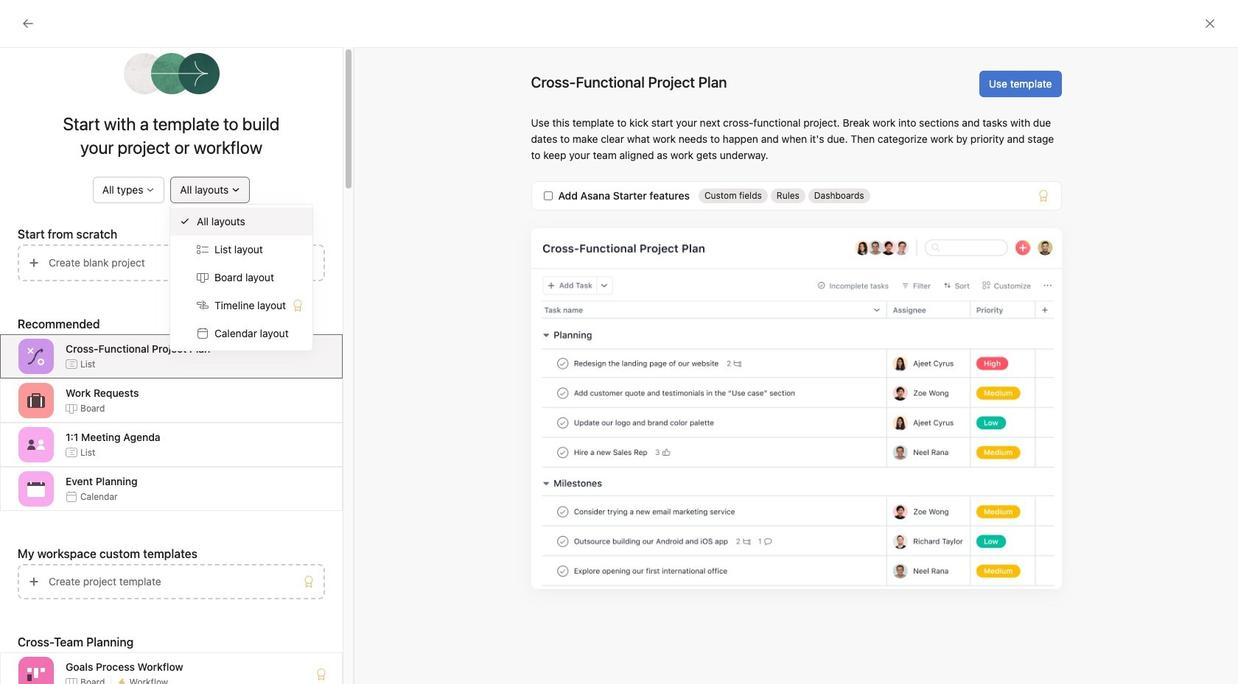 Task type: locate. For each thing, give the bounding box(es) containing it.
mark complete image
[[275, 367, 293, 385], [275, 420, 293, 438]]

1 mark complete image from the top
[[275, 314, 293, 332]]

1 mark complete checkbox from the top
[[275, 314, 293, 332]]

line_and_symbols image
[[941, 322, 959, 339]]

rocket image
[[941, 269, 959, 286]]

2 mark complete image from the top
[[275, 420, 293, 438]]

list item
[[726, 255, 927, 300], [261, 310, 696, 336], [261, 336, 696, 363], [261, 363, 696, 389], [261, 389, 696, 416], [261, 416, 696, 442], [261, 442, 696, 469]]

Mark complete checkbox
[[275, 314, 293, 332], [275, 367, 293, 385], [275, 420, 293, 438]]

1 mark complete image from the top
[[275, 367, 293, 385]]

0 vertical spatial mark complete image
[[275, 367, 293, 385]]

1 vertical spatial mark complete image
[[275, 341, 293, 358]]

radio item
[[170, 208, 313, 236]]

cross-functional project plan image
[[27, 348, 45, 366]]

1 vertical spatial mark complete image
[[275, 420, 293, 438]]

2 mark complete image from the top
[[275, 341, 293, 358]]

1 vertical spatial mark complete checkbox
[[275, 367, 293, 385]]

mark complete image for third mark complete option from the top of the page
[[275, 420, 293, 438]]

0 vertical spatial mark complete checkbox
[[275, 314, 293, 332]]

goals process workflow image
[[27, 666, 45, 684]]

go back image
[[22, 18, 34, 29]]

mark complete image
[[275, 314, 293, 332], [275, 341, 293, 358]]

projects element
[[0, 311, 177, 411]]

2 vertical spatial mark complete checkbox
[[275, 420, 293, 438]]

None checkbox
[[544, 192, 553, 201]]

teams element
[[0, 411, 177, 464]]

0 vertical spatial mark complete image
[[275, 314, 293, 332]]



Task type: vqa. For each thing, say whether or not it's contained in the screenshot.
the left fields
no



Task type: describe. For each thing, give the bounding box(es) containing it.
work requests image
[[27, 392, 45, 410]]

2 mark complete checkbox from the top
[[275, 367, 293, 385]]

board image
[[741, 322, 759, 339]]

1:1 meeting agenda image
[[27, 436, 45, 454]]

add profile photo image
[[278, 220, 314, 255]]

mark complete image for 3rd mark complete option from the bottom of the page
[[275, 314, 293, 332]]

Mark complete checkbox
[[275, 341, 293, 358]]

starred element
[[0, 234, 177, 311]]

board image
[[741, 375, 759, 393]]

insights element
[[0, 134, 177, 234]]

hide sidebar image
[[19, 12, 31, 24]]

3 mark complete checkbox from the top
[[275, 420, 293, 438]]

mark complete image for mark complete checkbox
[[275, 341, 293, 358]]

global element
[[0, 36, 177, 125]]

close image
[[1205, 18, 1216, 29]]

event planning image
[[27, 481, 45, 498]]

mark complete image for 2nd mark complete option
[[275, 367, 293, 385]]



